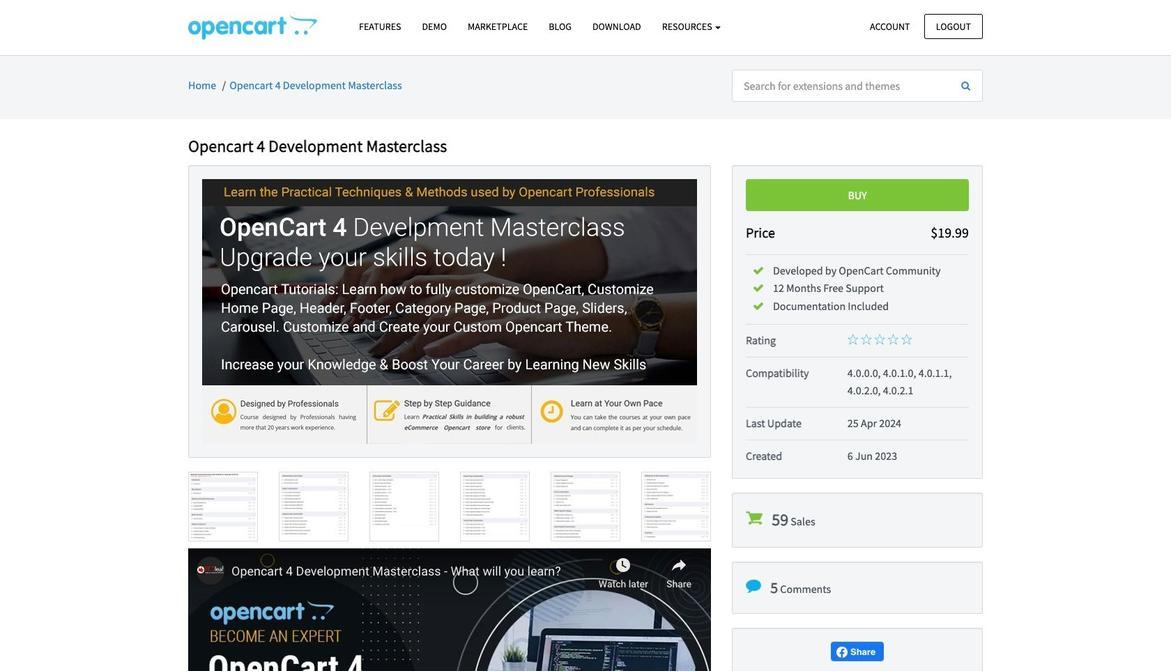 Task type: describe. For each thing, give the bounding box(es) containing it.
search image
[[962, 81, 971, 91]]

opencart - opencart 4 development masterclass image
[[188, 15, 317, 40]]

Search for extensions and themes text field
[[732, 70, 951, 102]]



Task type: vqa. For each thing, say whether or not it's contained in the screenshot.
'OPENCART - DEMO' image
no



Task type: locate. For each thing, give the bounding box(es) containing it.
2 horizontal spatial star light o image
[[902, 334, 913, 345]]

3 star light o image from the left
[[902, 334, 913, 345]]

1 star light o image from the left
[[848, 334, 859, 345]]

1 horizontal spatial star light o image
[[862, 334, 873, 345]]

0 horizontal spatial star light o image
[[875, 334, 886, 345]]

comment image
[[746, 579, 762, 594]]

2 star light o image from the left
[[862, 334, 873, 345]]

1 star light o image from the left
[[875, 334, 886, 345]]

2 star light o image from the left
[[888, 334, 899, 345]]

cart mini image
[[746, 510, 763, 527]]

0 horizontal spatial star light o image
[[848, 334, 859, 345]]

star light o image
[[848, 334, 859, 345], [862, 334, 873, 345], [902, 334, 913, 345]]

opencart 4 development masterclass image
[[202, 179, 698, 444]]

1 horizontal spatial star light o image
[[888, 334, 899, 345]]

star light o image
[[875, 334, 886, 345], [888, 334, 899, 345]]



